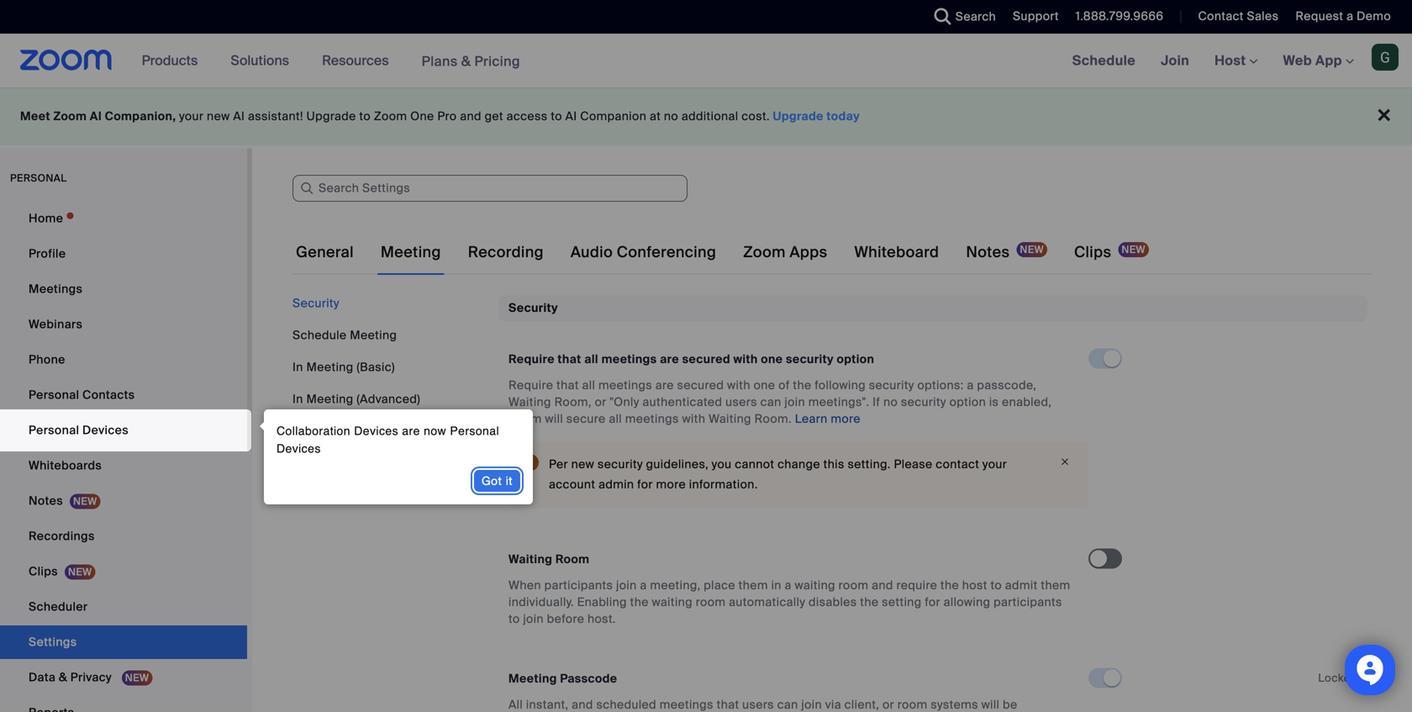 Task type: locate. For each thing, give the bounding box(es) containing it.
plans & pricing link
[[422, 52, 520, 70], [422, 52, 520, 70]]

join
[[1161, 52, 1190, 69]]

meet zoom ai companion, footer
[[0, 87, 1413, 145]]

upgrade right cost.
[[773, 108, 824, 124]]

no
[[664, 108, 679, 124]]

contact
[[1199, 8, 1244, 24]]

to right access
[[551, 108, 563, 124]]

upgrade today link
[[773, 108, 860, 124]]

1.888.799.9666 button
[[1064, 0, 1168, 34], [1076, 8, 1164, 24]]

sales
[[1248, 8, 1279, 24]]

upgrade
[[307, 108, 356, 124], [773, 108, 824, 124]]

personal devices link
[[0, 414, 247, 447]]

it
[[506, 474, 513, 488]]

support
[[1013, 8, 1059, 24]]

ai left companion,
[[90, 108, 102, 124]]

cost.
[[742, 108, 770, 124]]

0 horizontal spatial upgrade
[[307, 108, 356, 124]]

0 horizontal spatial personal
[[29, 423, 79, 438]]

ai right new
[[233, 108, 245, 124]]

upgrade down the product information navigation
[[307, 108, 356, 124]]

0 horizontal spatial zoom
[[53, 108, 87, 124]]

1 horizontal spatial upgrade
[[773, 108, 824, 124]]

access
[[507, 108, 548, 124]]

0 horizontal spatial ai
[[90, 108, 102, 124]]

meet
[[20, 108, 50, 124]]

got it dialog
[[256, 410, 533, 505]]

zoom left one
[[374, 108, 407, 124]]

to
[[359, 108, 371, 124], [551, 108, 563, 124]]

1 horizontal spatial ai
[[233, 108, 245, 124]]

chat with bot image
[[1356, 655, 1386, 690]]

0 horizontal spatial to
[[359, 108, 371, 124]]

assistant!
[[248, 108, 303, 124]]

your
[[179, 108, 204, 124]]

devices
[[82, 423, 129, 438], [354, 424, 399, 438], [277, 442, 321, 455]]

request a demo link
[[1284, 0, 1413, 34], [1296, 8, 1392, 24]]

2 upgrade from the left
[[773, 108, 824, 124]]

contact sales link
[[1186, 0, 1284, 34], [1199, 8, 1279, 24]]

2 horizontal spatial devices
[[354, 424, 399, 438]]

today
[[827, 108, 860, 124]]

0 horizontal spatial devices
[[82, 423, 129, 438]]

personal
[[29, 423, 79, 438], [450, 424, 500, 438]]

support link
[[1001, 0, 1064, 34], [1013, 8, 1059, 24]]

join link
[[1149, 34, 1203, 87]]

2 horizontal spatial ai
[[566, 108, 577, 124]]

request
[[1296, 8, 1344, 24]]

zoom
[[53, 108, 87, 124], [374, 108, 407, 124]]

1 to from the left
[[359, 108, 371, 124]]

&
[[461, 52, 471, 70]]

1 horizontal spatial personal
[[450, 424, 500, 438]]

contact sales link up the 'join'
[[1186, 0, 1284, 34]]

1 horizontal spatial zoom
[[374, 108, 407, 124]]

got it button
[[474, 470, 521, 492]]

pro
[[438, 108, 457, 124]]

ai
[[90, 108, 102, 124], [233, 108, 245, 124], [566, 108, 577, 124]]

banner
[[0, 34, 1413, 89]]

schedule
[[1073, 52, 1136, 69]]

at
[[650, 108, 661, 124]]

schedule link
[[1060, 34, 1149, 87]]

ai left companion at the top of the page
[[566, 108, 577, 124]]

1.888.799.9666 button up schedule link at the right of page
[[1076, 8, 1164, 24]]

1 horizontal spatial to
[[551, 108, 563, 124]]

zoom right meet
[[53, 108, 87, 124]]

to left one
[[359, 108, 371, 124]]

a
[[1347, 8, 1354, 24]]

companion
[[580, 108, 647, 124]]



Task type: vqa. For each thing, say whether or not it's contained in the screenshot.
2nd Right icon from the bottom
no



Task type: describe. For each thing, give the bounding box(es) containing it.
companion,
[[105, 108, 176, 124]]

2 ai from the left
[[233, 108, 245, 124]]

meetings navigation
[[1060, 34, 1413, 89]]

product information navigation
[[129, 34, 533, 89]]

additional
[[682, 108, 739, 124]]

1 upgrade from the left
[[307, 108, 356, 124]]

personal inside collaboration devices are now personal devices
[[450, 424, 500, 438]]

pricing
[[475, 52, 520, 70]]

devices for collaboration
[[354, 424, 399, 438]]

new
[[207, 108, 230, 124]]

now
[[424, 424, 447, 438]]

plans & pricing
[[422, 52, 520, 70]]

one
[[411, 108, 434, 124]]

2 zoom from the left
[[374, 108, 407, 124]]

contact sales link up meetings navigation
[[1199, 8, 1279, 24]]

got
[[482, 474, 502, 488]]

demo
[[1357, 8, 1392, 24]]

personal devices
[[29, 423, 129, 438]]

collaboration
[[277, 424, 351, 438]]

banner containing schedule
[[0, 34, 1413, 89]]

1.888.799.9666 button up schedule
[[1064, 0, 1168, 34]]

2 to from the left
[[551, 108, 563, 124]]

personal inside personal devices link
[[29, 423, 79, 438]]

1 ai from the left
[[90, 108, 102, 124]]

get
[[485, 108, 504, 124]]

1 zoom from the left
[[53, 108, 87, 124]]

plans
[[422, 52, 458, 70]]

request a demo
[[1296, 8, 1392, 24]]

1.888.799.9666
[[1076, 8, 1164, 24]]

and
[[460, 108, 482, 124]]

3 ai from the left
[[566, 108, 577, 124]]

devices for personal
[[82, 423, 129, 438]]

contact sales
[[1199, 8, 1279, 24]]

meet zoom ai companion, your new ai assistant! upgrade to zoom one pro and get access to ai companion at no additional cost. upgrade today
[[20, 108, 860, 124]]

got it
[[482, 474, 513, 488]]

collaboration devices are now personal devices
[[277, 424, 500, 455]]

1 horizontal spatial devices
[[277, 442, 321, 455]]

are
[[402, 424, 420, 438]]



